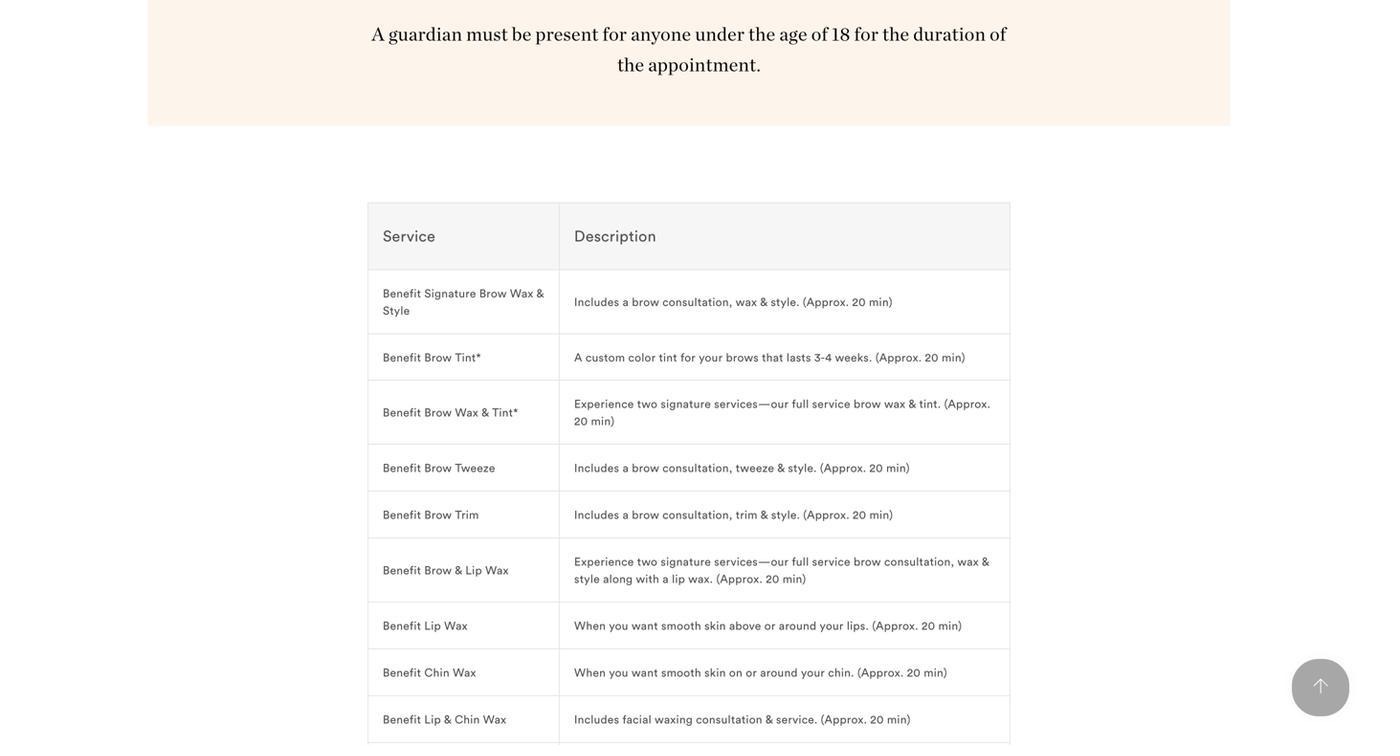 Task type: vqa. For each thing, say whether or not it's contained in the screenshot.


Task type: describe. For each thing, give the bounding box(es) containing it.
1 vertical spatial tint*
[[492, 406, 519, 420]]

your for above
[[820, 619, 844, 633]]

includes for includes a brow consultation, tweeze & style. (approx. 20 min)
[[575, 461, 620, 476]]

tint
[[659, 350, 678, 365]]

brow for trim
[[425, 508, 452, 522]]

signature for with
[[661, 555, 711, 569]]

service.
[[776, 713, 818, 727]]

consultation, for tweeze
[[663, 461, 733, 476]]

brow for includes a brow consultation, tweeze & style. (approx. 20 min)
[[632, 461, 660, 476]]

(approx. inside experience two signature services—our full service brow wax & tint. (approx. 20 min)
[[945, 397, 991, 411]]

0 vertical spatial your
[[699, 350, 723, 365]]

includes a brow consultation, tweeze & style. (approx. 20 min)
[[575, 461, 910, 476]]

service for wax
[[813, 397, 851, 411]]

brow inside the benefit signature brow wax & style
[[480, 286, 507, 300]]

on
[[729, 666, 743, 680]]

4
[[825, 350, 832, 365]]

style. for trim
[[772, 508, 800, 522]]

0 horizontal spatial chin
[[425, 666, 450, 680]]

a guardian must be present for anyone under the age of 18 for the duration of the appointment.
[[372, 22, 1007, 76]]

2 of from the left
[[990, 22, 1007, 45]]

skin for on
[[705, 666, 726, 680]]

or for on
[[746, 666, 757, 680]]

includes for includes a brow consultation, wax & style. (approx. 20 min)
[[575, 295, 620, 309]]

(approx. down experience two signature services—our full service brow wax & tint. (approx. 20 min)
[[820, 461, 867, 476]]

min) inside experience two signature services—our full service brow consultation, wax & style along with a lip wax. (approx. 20 min)
[[783, 572, 807, 587]]

style. for wax
[[771, 295, 800, 309]]

lip
[[672, 572, 686, 587]]

under
[[695, 22, 745, 45]]

benefit for benefit brow tweeze
[[383, 461, 421, 476]]

consultation, for wax
[[663, 295, 733, 309]]

custom
[[586, 350, 625, 365]]

full for consultation,
[[792, 555, 809, 569]]

experience for along
[[575, 555, 634, 569]]

benefit for benefit chin wax
[[383, 666, 421, 680]]

style
[[575, 572, 600, 587]]

you for when you want smooth skin above or around your lips. (approx. 20 min)
[[609, 619, 629, 633]]

when you want smooth skin on or around your chin. (approx. 20 min)
[[575, 666, 948, 680]]

wax inside the benefit signature brow wax & style
[[510, 286, 534, 300]]

benefit for benefit brow wax & tint*
[[383, 406, 421, 420]]

2 horizontal spatial the
[[883, 22, 910, 45]]

smooth for above
[[662, 619, 702, 633]]

a for includes a brow consultation, trim & style. (approx. 20 min)
[[623, 508, 629, 522]]

style
[[383, 303, 410, 318]]

benefit brow wax & tint*
[[383, 406, 519, 420]]

consultation
[[696, 713, 763, 727]]

brow for wax
[[425, 406, 452, 420]]

1 vertical spatial chin
[[455, 713, 480, 727]]

20 inside experience two signature services—our full service brow wax & tint. (approx. 20 min)
[[575, 414, 588, 429]]

a for a guardian must be present for anyone under the age of 18 for the duration of the appointment.
[[372, 22, 385, 45]]

1 horizontal spatial the
[[749, 22, 776, 45]]

smooth for on
[[662, 666, 702, 680]]

lasts
[[787, 350, 812, 365]]

(approx. up experience two signature services—our full service brow consultation, wax & style along with a lip wax. (approx. 20 min) on the bottom of the page
[[804, 508, 850, 522]]

brow for tint*
[[425, 350, 452, 365]]

benefit brow trim
[[383, 508, 479, 522]]

services—our for min)
[[714, 397, 789, 411]]

service for consultation,
[[813, 555, 851, 569]]

consultation, for trim
[[663, 508, 733, 522]]

two for min)
[[637, 397, 658, 411]]

& inside experience two signature services—our full service brow consultation, wax & style along with a lip wax. (approx. 20 min)
[[982, 555, 990, 569]]

includes for includes facial waxing consultation & service. (approx. 20 min)
[[575, 713, 620, 727]]

your for on
[[801, 666, 825, 680]]

experience for 20
[[575, 397, 634, 411]]

waxing
[[655, 713, 693, 727]]

benefit brow tint*
[[383, 350, 481, 365]]

benefit brow tweeze
[[383, 461, 496, 476]]

benefit for benefit brow & lip wax
[[383, 564, 421, 578]]

when for when you want smooth skin above or around your lips. (approx. 20 min)
[[575, 619, 606, 633]]

a for a custom color tint for your brows that lasts 3-4 weeks. (approx. 20 min)
[[575, 350, 583, 365]]

wax inside experience two signature services—our full service brow consultation, wax & style along with a lip wax. (approx. 20 min)
[[958, 555, 979, 569]]

0 horizontal spatial the
[[617, 53, 645, 76]]

services—our for with
[[714, 555, 789, 569]]

around for on
[[760, 666, 798, 680]]

wax.
[[689, 572, 714, 587]]

0 horizontal spatial for
[[603, 22, 627, 45]]

(approx. right weeks.
[[876, 350, 922, 365]]

0 vertical spatial wax
[[736, 295, 757, 309]]

benefit for benefit signature brow wax & style
[[383, 286, 421, 300]]

must
[[466, 22, 508, 45]]

be
[[512, 22, 532, 45]]

want for when you want smooth skin on or around your chin. (approx. 20 min)
[[632, 666, 658, 680]]



Task type: locate. For each thing, give the bounding box(es) containing it.
signature inside experience two signature services—our full service brow consultation, wax & style along with a lip wax. (approx. 20 min)
[[661, 555, 711, 569]]

2 you from the top
[[609, 666, 629, 680]]

present
[[536, 22, 599, 45]]

want for when you want smooth skin above or around your lips. (approx. 20 min)
[[632, 619, 658, 633]]

benefit for benefit brow tint*
[[383, 350, 421, 365]]

2 experience from the top
[[575, 555, 634, 569]]

service up 'lips.'
[[813, 555, 851, 569]]

0 horizontal spatial of
[[812, 22, 828, 45]]

of
[[812, 22, 828, 45], [990, 22, 1007, 45]]

a left guardian
[[372, 22, 385, 45]]

2 full from the top
[[792, 555, 809, 569]]

1 service from the top
[[813, 397, 851, 411]]

1 benefit from the top
[[383, 286, 421, 300]]

(approx. right 'lips.'
[[873, 619, 919, 633]]

includes a brow consultation, wax & style. (approx. 20 min)
[[575, 295, 893, 309]]

2 when from the top
[[575, 666, 606, 680]]

(approx. right wax.
[[717, 572, 763, 587]]

2 benefit from the top
[[383, 350, 421, 365]]

two inside experience two signature services—our full service brow wax & tint. (approx. 20 min)
[[637, 397, 658, 411]]

for
[[603, 22, 627, 45], [854, 22, 879, 45], [681, 350, 696, 365]]

your left 'chin.'
[[801, 666, 825, 680]]

experience two signature services—our full service brow consultation, wax & style along with a lip wax. (approx. 20 min)
[[575, 555, 990, 587]]

service down 4
[[813, 397, 851, 411]]

(approx. right 'chin.'
[[858, 666, 904, 680]]

experience inside experience two signature services—our full service brow consultation, wax & style along with a lip wax. (approx. 20 min)
[[575, 555, 634, 569]]

signature inside experience two signature services—our full service brow wax & tint. (approx. 20 min)
[[661, 397, 711, 411]]

a for includes a brow consultation, tweeze & style. (approx. 20 min)
[[623, 461, 629, 476]]

a
[[623, 295, 629, 309], [623, 461, 629, 476], [623, 508, 629, 522], [663, 572, 669, 587]]

services—our inside experience two signature services—our full service brow wax & tint. (approx. 20 min)
[[714, 397, 789, 411]]

3 benefit from the top
[[383, 406, 421, 420]]

0 vertical spatial style.
[[771, 295, 800, 309]]

or for above
[[765, 619, 776, 633]]

benefit
[[383, 286, 421, 300], [383, 350, 421, 365], [383, 406, 421, 420], [383, 461, 421, 476], [383, 508, 421, 522], [383, 564, 421, 578], [383, 619, 421, 633], [383, 666, 421, 680], [383, 713, 421, 727]]

0 vertical spatial when
[[575, 619, 606, 633]]

1 vertical spatial when
[[575, 666, 606, 680]]

benefit for benefit lip wax
[[383, 619, 421, 633]]

8 benefit from the top
[[383, 666, 421, 680]]

want
[[632, 619, 658, 633], [632, 666, 658, 680]]

tint.
[[920, 397, 942, 411]]

1 vertical spatial full
[[792, 555, 809, 569]]

the left age
[[749, 22, 776, 45]]

0 vertical spatial services—our
[[714, 397, 789, 411]]

lip for wax
[[425, 619, 441, 633]]

anyone
[[631, 22, 692, 45]]

service inside experience two signature services—our full service brow consultation, wax & style along with a lip wax. (approx. 20 min)
[[813, 555, 851, 569]]

1 vertical spatial your
[[820, 619, 844, 633]]

1 horizontal spatial for
[[681, 350, 696, 365]]

weeks.
[[835, 350, 873, 365]]

service inside experience two signature services—our full service brow wax & tint. (approx. 20 min)
[[813, 397, 851, 411]]

full inside experience two signature services—our full service brow wax & tint. (approx. 20 min)
[[792, 397, 809, 411]]

service
[[813, 397, 851, 411], [813, 555, 851, 569]]

benefit down "benefit brow tweeze"
[[383, 508, 421, 522]]

0 horizontal spatial or
[[746, 666, 757, 680]]

a left custom
[[575, 350, 583, 365]]

skin left above
[[705, 619, 726, 633]]

1 services—our from the top
[[714, 397, 789, 411]]

description
[[575, 226, 657, 246]]

of right duration
[[990, 22, 1007, 45]]

0 vertical spatial around
[[779, 619, 817, 633]]

smooth up waxing on the bottom
[[662, 666, 702, 680]]

benefit down benefit brow tint*
[[383, 406, 421, 420]]

1 smooth from the top
[[662, 619, 702, 633]]

20 inside experience two signature services—our full service brow consultation, wax & style along with a lip wax. (approx. 20 min)
[[766, 572, 780, 587]]

5 benefit from the top
[[383, 508, 421, 522]]

benefit up benefit chin wax
[[383, 619, 421, 633]]

0 vertical spatial signature
[[661, 397, 711, 411]]

benefit for benefit brow trim
[[383, 508, 421, 522]]

tint*
[[455, 350, 481, 365], [492, 406, 519, 420]]

or
[[765, 619, 776, 633], [746, 666, 757, 680]]

includes a brow consultation, trim & style. (approx. 20 min)
[[575, 508, 893, 522]]

consultation, inside experience two signature services—our full service brow consultation, wax & style along with a lip wax. (approx. 20 min)
[[885, 555, 955, 569]]

6 benefit from the top
[[383, 564, 421, 578]]

when you want smooth skin above or around your lips. (approx. 20 min)
[[575, 619, 962, 633]]

2 horizontal spatial for
[[854, 22, 879, 45]]

1 vertical spatial service
[[813, 555, 851, 569]]

above
[[729, 619, 762, 633]]

1 when from the top
[[575, 619, 606, 633]]

tweeze
[[736, 461, 775, 476]]

1 signature from the top
[[661, 397, 711, 411]]

brow left trim
[[425, 508, 452, 522]]

brow inside experience two signature services—our full service brow wax & tint. (approx. 20 min)
[[854, 397, 881, 411]]

want down with
[[632, 619, 658, 633]]

0 vertical spatial you
[[609, 619, 629, 633]]

tint* down the benefit signature brow wax & style
[[455, 350, 481, 365]]

4 benefit from the top
[[383, 461, 421, 476]]

includes
[[575, 295, 620, 309], [575, 461, 620, 476], [575, 508, 620, 522], [575, 713, 620, 727]]

& inside the benefit signature brow wax & style
[[536, 286, 545, 300]]

style.
[[771, 295, 800, 309], [788, 461, 817, 476], [772, 508, 800, 522]]

duration
[[914, 22, 986, 45]]

includes facial waxing consultation & service. (approx. 20 min)
[[575, 713, 911, 727]]

benefit brow & lip wax
[[383, 564, 509, 578]]

1 vertical spatial you
[[609, 666, 629, 680]]

3-
[[815, 350, 825, 365]]

the
[[749, 22, 776, 45], [883, 22, 910, 45], [617, 53, 645, 76]]

(approx.
[[803, 295, 850, 309], [876, 350, 922, 365], [945, 397, 991, 411], [820, 461, 867, 476], [804, 508, 850, 522], [717, 572, 763, 587], [873, 619, 919, 633], [858, 666, 904, 680], [821, 713, 868, 727]]

lips.
[[847, 619, 869, 633]]

1 vertical spatial around
[[760, 666, 798, 680]]

services—our
[[714, 397, 789, 411], [714, 555, 789, 569]]

two
[[637, 397, 658, 411], [637, 555, 658, 569]]

7 benefit from the top
[[383, 619, 421, 633]]

2 vertical spatial style.
[[772, 508, 800, 522]]

signature up lip
[[661, 555, 711, 569]]

style. right trim
[[772, 508, 800, 522]]

that
[[762, 350, 784, 365]]

2 smooth from the top
[[662, 666, 702, 680]]

brow for tweeze
[[425, 461, 452, 476]]

includes for includes a brow consultation, trim & style. (approx. 20 min)
[[575, 508, 620, 522]]

you up 'facial'
[[609, 666, 629, 680]]

the left duration
[[883, 22, 910, 45]]

1 vertical spatial services—our
[[714, 555, 789, 569]]

1 horizontal spatial tint*
[[492, 406, 519, 420]]

2 want from the top
[[632, 666, 658, 680]]

benefit for benefit lip & chin wax
[[383, 713, 421, 727]]

benefit up style in the left top of the page
[[383, 286, 421, 300]]

services—our inside experience two signature services—our full service brow consultation, wax & style along with a lip wax. (approx. 20 min)
[[714, 555, 789, 569]]

two inside experience two signature services—our full service brow consultation, wax & style along with a lip wax. (approx. 20 min)
[[637, 555, 658, 569]]

1 horizontal spatial a
[[575, 350, 583, 365]]

of left 18
[[812, 22, 828, 45]]

services—our down trim
[[714, 555, 789, 569]]

skin
[[705, 619, 726, 633], [705, 666, 726, 680]]

2 vertical spatial your
[[801, 666, 825, 680]]

two down the color on the top
[[637, 397, 658, 411]]

experience inside experience two signature services—our full service brow wax & tint. (approx. 20 min)
[[575, 397, 634, 411]]

full
[[792, 397, 809, 411], [792, 555, 809, 569]]

brow for includes a brow consultation, wax & style. (approx. 20 min)
[[632, 295, 660, 309]]

a inside experience two signature services—our full service brow consultation, wax & style along with a lip wax. (approx. 20 min)
[[663, 572, 669, 587]]

1 you from the top
[[609, 619, 629, 633]]

20
[[853, 295, 866, 309], [925, 350, 939, 365], [575, 414, 588, 429], [870, 461, 883, 476], [853, 508, 867, 522], [766, 572, 780, 587], [922, 619, 936, 633], [907, 666, 921, 680], [871, 713, 884, 727]]

you down along
[[609, 619, 629, 633]]

wax inside experience two signature services—our full service brow wax & tint. (approx. 20 min)
[[885, 397, 906, 411]]

appointment.
[[648, 53, 761, 76]]

1 of from the left
[[812, 22, 828, 45]]

1 horizontal spatial or
[[765, 619, 776, 633]]

1 horizontal spatial chin
[[455, 713, 480, 727]]

two for with
[[637, 555, 658, 569]]

1 vertical spatial signature
[[661, 555, 711, 569]]

a for includes a brow consultation, wax & style. (approx. 20 min)
[[623, 295, 629, 309]]

1 vertical spatial two
[[637, 555, 658, 569]]

brow
[[480, 286, 507, 300], [425, 350, 452, 365], [425, 406, 452, 420], [425, 461, 452, 476], [425, 508, 452, 522], [425, 564, 452, 578]]

around for above
[[779, 619, 817, 633]]

0 vertical spatial tint*
[[455, 350, 481, 365]]

0 vertical spatial skin
[[705, 619, 726, 633]]

0 vertical spatial two
[[637, 397, 658, 411]]

0 horizontal spatial wax
[[736, 295, 757, 309]]

0 vertical spatial lip
[[466, 564, 482, 578]]

& inside experience two signature services—our full service brow wax & tint. (approx. 20 min)
[[909, 397, 916, 411]]

(approx. down 'chin.'
[[821, 713, 868, 727]]

1 experience from the top
[[575, 397, 634, 411]]

full inside experience two signature services—our full service brow consultation, wax & style along with a lip wax. (approx. 20 min)
[[792, 555, 809, 569]]

benefit signature brow wax & style
[[383, 286, 545, 318]]

you for when you want smooth skin on or around your chin. (approx. 20 min)
[[609, 666, 629, 680]]

18
[[832, 22, 851, 45]]

&
[[536, 286, 545, 300], [760, 295, 768, 309], [909, 397, 916, 411], [481, 406, 489, 420], [777, 461, 785, 476], [761, 508, 768, 522], [982, 555, 990, 569], [455, 564, 463, 578], [444, 713, 452, 727], [766, 713, 773, 727]]

along
[[603, 572, 633, 587]]

signature down "tint"
[[661, 397, 711, 411]]

brow for &
[[425, 564, 452, 578]]

0 vertical spatial chin
[[425, 666, 450, 680]]

for right "tint"
[[681, 350, 696, 365]]

brow down benefit brow trim
[[425, 564, 452, 578]]

signature
[[425, 286, 476, 300]]

or right above
[[765, 619, 776, 633]]

min) inside experience two signature services—our full service brow wax & tint. (approx. 20 min)
[[591, 414, 615, 429]]

2 includes from the top
[[575, 461, 620, 476]]

1 vertical spatial wax
[[885, 397, 906, 411]]

1 want from the top
[[632, 619, 658, 633]]

2 signature from the top
[[661, 555, 711, 569]]

facial
[[623, 713, 652, 727]]

two up with
[[637, 555, 658, 569]]

1 vertical spatial style.
[[788, 461, 817, 476]]

2 vertical spatial lip
[[425, 713, 441, 727]]

trim
[[455, 508, 479, 522]]

skin left on in the right bottom of the page
[[705, 666, 726, 680]]

brows
[[726, 350, 759, 365]]

benefit down the benefit lip wax
[[383, 666, 421, 680]]

wax
[[510, 286, 534, 300], [455, 406, 479, 420], [485, 564, 509, 578], [444, 619, 468, 633], [453, 666, 477, 680], [483, 713, 507, 727]]

2 service from the top
[[813, 555, 851, 569]]

a custom color tint for your brows that lasts 3-4 weeks. (approx. 20 min)
[[575, 350, 966, 365]]

full up when you want smooth skin above or around your lips. (approx. 20 min)
[[792, 555, 809, 569]]

signature
[[661, 397, 711, 411], [661, 555, 711, 569]]

2 horizontal spatial wax
[[958, 555, 979, 569]]

signature for min)
[[661, 397, 711, 411]]

1 includes from the top
[[575, 295, 620, 309]]

1 vertical spatial experience
[[575, 555, 634, 569]]

brow right signature at left top
[[480, 286, 507, 300]]

2 skin from the top
[[705, 666, 726, 680]]

full down "lasts"
[[792, 397, 809, 411]]

back to top image
[[1314, 679, 1329, 694]]

benefit down benefit chin wax
[[383, 713, 421, 727]]

around right above
[[779, 619, 817, 633]]

4 includes from the top
[[575, 713, 620, 727]]

a inside a guardian must be present for anyone under the age of 18 for the duration of the appointment.
[[372, 22, 385, 45]]

services—our down brows
[[714, 397, 789, 411]]

with
[[636, 572, 660, 587]]

you
[[609, 619, 629, 633], [609, 666, 629, 680]]

brow up benefit brow wax & tint*
[[425, 350, 452, 365]]

service
[[383, 226, 436, 246]]

benefit up the benefit lip wax
[[383, 564, 421, 578]]

skin for above
[[705, 619, 726, 633]]

1 vertical spatial or
[[746, 666, 757, 680]]

brow
[[632, 295, 660, 309], [854, 397, 881, 411], [632, 461, 660, 476], [632, 508, 660, 522], [854, 555, 881, 569]]

when
[[575, 619, 606, 633], [575, 666, 606, 680]]

(approx. up 4
[[803, 295, 850, 309]]

2 services—our from the top
[[714, 555, 789, 569]]

1 two from the top
[[637, 397, 658, 411]]

when for when you want smooth skin on or around your chin. (approx. 20 min)
[[575, 666, 606, 680]]

0 horizontal spatial tint*
[[455, 350, 481, 365]]

benefit chin wax
[[383, 666, 477, 680]]

smooth down lip
[[662, 619, 702, 633]]

lip down trim
[[466, 564, 482, 578]]

tweeze
[[455, 461, 496, 476]]

chin
[[425, 666, 450, 680], [455, 713, 480, 727]]

age
[[780, 22, 808, 45]]

the down anyone at the top of page
[[617, 53, 645, 76]]

1 vertical spatial lip
[[425, 619, 441, 633]]

trim
[[736, 508, 758, 522]]

tint* up "tweeze"
[[492, 406, 519, 420]]

0 vertical spatial or
[[765, 619, 776, 633]]

experience up along
[[575, 555, 634, 569]]

lip down benefit chin wax
[[425, 713, 441, 727]]

for right 18
[[854, 22, 879, 45]]

benefit inside the benefit signature brow wax & style
[[383, 286, 421, 300]]

brow for includes a brow consultation, trim & style. (approx. 20 min)
[[632, 508, 660, 522]]

1 skin from the top
[[705, 619, 726, 633]]

style. for tweeze
[[788, 461, 817, 476]]

2 vertical spatial wax
[[958, 555, 979, 569]]

experience
[[575, 397, 634, 411], [575, 555, 634, 569]]

0 vertical spatial full
[[792, 397, 809, 411]]

your left 'lips.'
[[820, 619, 844, 633]]

wax
[[736, 295, 757, 309], [885, 397, 906, 411], [958, 555, 979, 569]]

0 vertical spatial a
[[372, 22, 385, 45]]

guardian
[[389, 22, 463, 45]]

around right on in the right bottom of the page
[[760, 666, 798, 680]]

(approx. right tint.
[[945, 397, 991, 411]]

a
[[372, 22, 385, 45], [575, 350, 583, 365]]

full for wax
[[792, 397, 809, 411]]

your
[[699, 350, 723, 365], [820, 619, 844, 633], [801, 666, 825, 680]]

benefit lip wax
[[383, 619, 468, 633]]

3 includes from the top
[[575, 508, 620, 522]]

brow left "tweeze"
[[425, 461, 452, 476]]

lip
[[466, 564, 482, 578], [425, 619, 441, 633], [425, 713, 441, 727]]

or right on in the right bottom of the page
[[746, 666, 757, 680]]

style. right tweeze
[[788, 461, 817, 476]]

benefit up benefit brow trim
[[383, 461, 421, 476]]

1 full from the top
[[792, 397, 809, 411]]

0 vertical spatial want
[[632, 619, 658, 633]]

chin.
[[828, 666, 855, 680]]

lip up benefit chin wax
[[425, 619, 441, 633]]

smooth
[[662, 619, 702, 633], [662, 666, 702, 680]]

want up 'facial'
[[632, 666, 658, 680]]

style. up that
[[771, 295, 800, 309]]

(approx. inside experience two signature services—our full service brow consultation, wax & style along with a lip wax. (approx. 20 min)
[[717, 572, 763, 587]]

brow up "benefit brow tweeze"
[[425, 406, 452, 420]]

color
[[629, 350, 656, 365]]

brow inside experience two signature services—our full service brow consultation, wax & style along with a lip wax. (approx. 20 min)
[[854, 555, 881, 569]]

chin up 'benefit lip & chin wax' on the left bottom of page
[[425, 666, 450, 680]]

1 horizontal spatial wax
[[885, 397, 906, 411]]

0 horizontal spatial a
[[372, 22, 385, 45]]

chin down benefit chin wax
[[455, 713, 480, 727]]

1 horizontal spatial of
[[990, 22, 1007, 45]]

0 vertical spatial experience
[[575, 397, 634, 411]]

experience down custom
[[575, 397, 634, 411]]

around
[[779, 619, 817, 633], [760, 666, 798, 680]]

for left anyone at the top of page
[[603, 22, 627, 45]]

9 benefit from the top
[[383, 713, 421, 727]]

lip for &
[[425, 713, 441, 727]]

1 vertical spatial skin
[[705, 666, 726, 680]]

min)
[[869, 295, 893, 309], [942, 350, 966, 365], [591, 414, 615, 429], [887, 461, 910, 476], [870, 508, 893, 522], [783, 572, 807, 587], [939, 619, 962, 633], [924, 666, 948, 680], [887, 713, 911, 727]]

0 vertical spatial smooth
[[662, 619, 702, 633]]

your left brows
[[699, 350, 723, 365]]

experience two signature services—our full service brow wax & tint. (approx. 20 min)
[[575, 397, 991, 429]]

consultation,
[[663, 295, 733, 309], [663, 461, 733, 476], [663, 508, 733, 522], [885, 555, 955, 569]]

benefit lip & chin wax
[[383, 713, 507, 727]]

0 vertical spatial service
[[813, 397, 851, 411]]

1 vertical spatial smooth
[[662, 666, 702, 680]]

benefit down style in the left top of the page
[[383, 350, 421, 365]]

1 vertical spatial want
[[632, 666, 658, 680]]

1 vertical spatial a
[[575, 350, 583, 365]]

2 two from the top
[[637, 555, 658, 569]]



